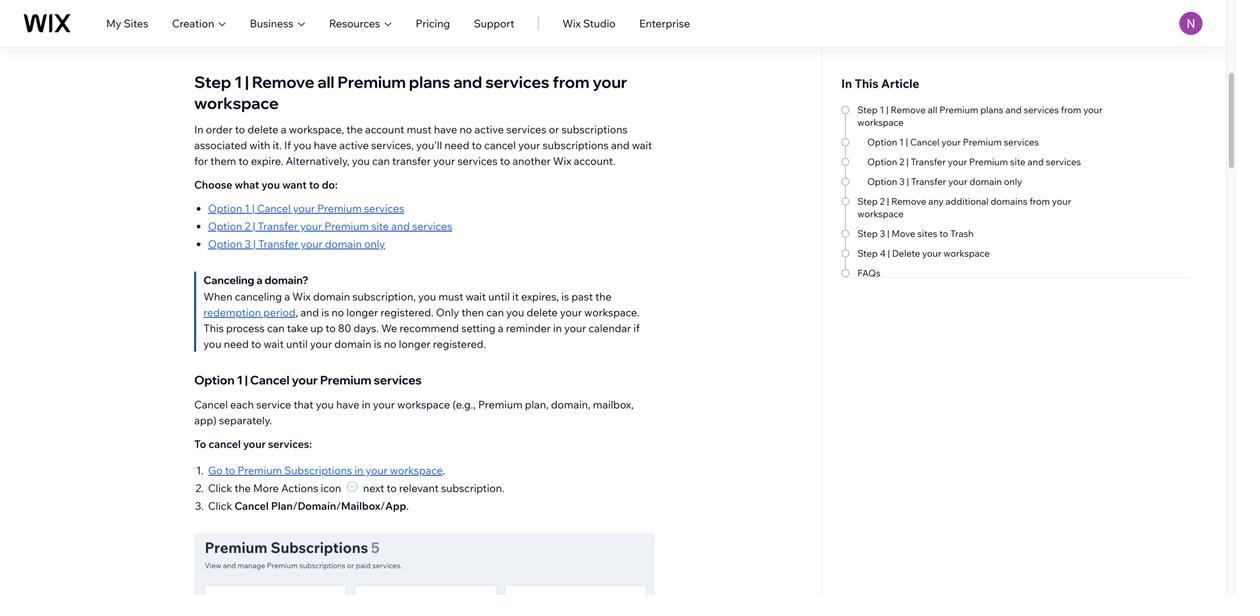 Task type: vqa. For each thing, say whether or not it's contained in the screenshot.
CMS to the right
no



Task type: describe. For each thing, give the bounding box(es) containing it.
you'll
[[416, 139, 442, 152]]

for
[[194, 154, 208, 168]]

business
[[250, 17, 294, 30]]

period
[[263, 306, 296, 319]]

transfer
[[392, 154, 431, 168]]

until inside 'when canceling a wix domain subscription, you must wait until it expires, is past the redemption period'
[[489, 290, 510, 303]]

0 horizontal spatial can
[[267, 322, 285, 335]]

transferring a premium site to another wix account
[[862, 97, 1029, 121]]

1 vertical spatial .
[[407, 500, 409, 513]]

0 horizontal spatial step 1 | remove all premium plans and services from your workspace
[[194, 72, 628, 113]]

step down the in this article
[[858, 104, 878, 116]]

0 horizontal spatial domain
[[298, 500, 336, 513]]

community
[[916, 248, 967, 259]]

calendar
[[589, 322, 631, 335]]

associated
[[194, 139, 247, 152]]

premium up domains
[[970, 156, 1009, 168]]

1 inside option 1 | cancel your premium services option 2 | transfer your premium site and services option 3 | transfer your domain only
[[245, 202, 250, 215]]

domain inside option 1 | cancel your premium services option 2 | transfer your premium site and services option 3 | transfer your domain only
[[325, 237, 362, 251]]

different
[[993, 60, 1031, 72]]

it.
[[273, 139, 282, 152]]

the inside 'when canceling a wix domain subscription, you must wait until it expires, is past the redemption period'
[[596, 290, 612, 303]]

redemption
[[204, 306, 261, 319]]

1 horizontal spatial .
[[443, 464, 445, 477]]

in for in this article
[[842, 76, 853, 91]]

workspace inside cancel each service that you have in your workspace (e.g., premium plan, domain, mailbox, app) separately.
[[397, 398, 450, 411]]

until inside , and is no longer registered. only then can you delete your workspace. this process can take up to 80 days. we recommend setting a reminder in your calendar if you need to wait until your domain is no longer registered.
[[286, 338, 308, 351]]

and inside the in order to delete a workspace, the account must have no active services or subscriptions associated with it. if you have active services, you'll need to cancel your subscriptions and wait for them to expire. alternatively, you can transfer your services to another wix account.
[[611, 139, 630, 152]]

my sites link
[[106, 15, 148, 31]]

option 3 | transfer your domain only
[[868, 176, 1023, 187]]

cancel down transferring a premium site to another wix account link
[[911, 136, 940, 148]]

go to wix studio community forum link
[[842, 248, 1012, 260]]

3 inside option 1 | cancel your premium services option 2 | transfer your premium site and services option 3 | transfer your domain only
[[245, 237, 251, 251]]

click the more actions icon
[[208, 482, 344, 495]]

step 2 | remove any additional domains from your workspace
[[858, 196, 1072, 220]]

0 vertical spatial site
[[1011, 156, 1026, 168]]

canceling a domain?
[[204, 274, 308, 287]]

you inside cancel each service that you have in your workspace (e.g., premium plan, domain, mailbox, app) separately.
[[316, 398, 334, 411]]

want
[[282, 178, 307, 191]]

1 vertical spatial longer
[[399, 338, 431, 351]]

go to premium subscriptions in your workspace .
[[208, 464, 445, 477]]

domain inside 'when canceling a wix domain subscription, you must wait until it expires, is past the redemption period'
[[313, 290, 350, 303]]

1 right getting
[[900, 136, 904, 148]]

delete
[[893, 248, 921, 259]]

workspace up relevant on the left of the page
[[390, 464, 443, 477]]

if
[[284, 139, 291, 152]]

and inside browse through the studio community forum to get advice and inspiration.
[[842, 224, 858, 236]]

0 vertical spatial have
[[434, 123, 457, 136]]

a up article
[[906, 60, 911, 72]]

option 1 | cancel your premium services link
[[208, 202, 404, 215]]

services:
[[268, 438, 312, 451]]

wix studio
[[563, 17, 616, 30]]

0 horizontal spatial longer
[[347, 306, 378, 319]]

it
[[513, 290, 519, 303]]

1 vertical spatial all
[[928, 104, 938, 116]]

wix inside transferring a premium site to another wix account
[[862, 109, 878, 121]]

delete inside the in order to delete a workspace, the account must have no active services or subscriptions associated with it. if you have active services, you'll need to cancel your subscriptions and wait for them to expire. alternatively, you can transfer your services to another wix account.
[[248, 123, 279, 136]]

when canceling a wix domain subscription, you must wait until it expires, is past the redemption period
[[204, 290, 612, 319]]

studio for go to wix studio community forum
[[886, 248, 914, 259]]

cancel up service on the bottom left
[[250, 373, 290, 388]]

a screenshot of the premium subscriptions tab in wix studio. image
[[195, 534, 655, 595]]

wix inside the in order to delete a workspace, the account must have no active services or subscriptions associated with it. if you have active services, you'll need to cancel your subscriptions and wait for them to expire. alternatively, you can transfer your services to another wix account.
[[553, 154, 572, 168]]

article
[[882, 76, 920, 91]]

getting
[[862, 135, 894, 147]]

domain inside , and is no longer registered. only then can you delete your workspace. this process can take up to 80 days. we recommend setting a reminder in your calendar if you need to wait until your domain is no longer registered.
[[335, 338, 372, 351]]

services,
[[371, 139, 414, 152]]

more
[[873, 189, 903, 204]]

through
[[876, 212, 910, 224]]

pricing link
[[416, 15, 450, 31]]

need inside the in order to delete a workspace, the account must have no active services or subscriptions associated with it. if you have active services, you'll need to cancel your subscriptions and wait for them to expire. alternatively, you can transfer your services to another wix account.
[[445, 139, 470, 152]]

3 / from the left
[[381, 500, 385, 513]]

canceling your premium plan and domain link
[[842, 22, 1037, 47]]

faqs
[[858, 267, 881, 279]]

studio for browse through the studio community forum to get advice and inspiration.
[[929, 212, 957, 224]]

1 vertical spatial plans
[[981, 104, 1004, 116]]

domain,
[[551, 398, 591, 411]]

transferring a premium site to another wix account link
[[842, 96, 1037, 121]]

cancel inside cancel each service that you have in your workspace (e.g., premium plan, domain, mailbox, app) separately.
[[194, 398, 228, 411]]

3 for step
[[880, 228, 886, 239]]

1 down the in this article
[[880, 104, 885, 116]]

(e.g.,
[[453, 398, 476, 411]]

transfer down getting started with wix link
[[911, 156, 946, 168]]

icon
[[321, 482, 341, 495]]

only inside option 1 | cancel your premium services option 2 | transfer your premium site and services option 3 | transfer your domain only
[[364, 237, 385, 251]]

2 horizontal spatial from
[[1062, 104, 1082, 116]]

days. we
[[354, 322, 397, 335]]

go to premium subscriptions in your workspace link
[[208, 464, 443, 477]]

step up order
[[194, 72, 231, 92]]

site inside transferring a premium site to another wix account
[[964, 97, 981, 109]]

trash
[[951, 228, 974, 239]]

2 inside option 1 | cancel your premium services option 2 | transfer your premium site and services option 3 | transfer your domain only
[[245, 220, 251, 233]]

remove inside step 2 | remove any additional domains from your workspace
[[892, 196, 927, 207]]

my
[[106, 17, 121, 30]]

workspace down "trash"
[[944, 248, 990, 259]]

domain inside canceling your premium plan and domain
[[862, 35, 895, 47]]

any
[[929, 196, 944, 207]]

you down redemption at bottom left
[[204, 338, 222, 351]]

business button
[[250, 15, 306, 31]]

plan,
[[525, 398, 549, 411]]

canceling
[[235, 290, 282, 303]]

support link
[[474, 15, 515, 31]]

workspace,
[[289, 123, 344, 136]]

you inside 'when canceling a wix domain subscription, you must wait until it expires, is past the redemption period'
[[418, 290, 436, 303]]

go for go to premium subscriptions in your workspace .
[[208, 464, 223, 477]]

browse through the studio community forum to get advice and inspiration.
[[842, 212, 1093, 236]]

have
[[842, 189, 870, 204]]

process
[[226, 322, 265, 335]]

in inside , and is no longer registered. only then can you delete your workspace. this process can take up to 80 days. we recommend setting a reminder in your calendar if you need to wait until your domain is no longer registered.
[[553, 322, 562, 335]]

a up canceling
[[257, 274, 263, 287]]

premium down option 1 | cancel your premium services link
[[325, 220, 369, 233]]

plan for to
[[954, 60, 973, 72]]

premium up option 2 | transfer your premium site and services
[[963, 136, 1002, 148]]

a left "different"
[[986, 60, 991, 72]]

premium up option 2 | transfer your premium site and services link
[[318, 202, 362, 215]]

more
[[253, 482, 279, 495]]

advice
[[1065, 212, 1093, 224]]

in up next
[[355, 464, 363, 477]]

another
[[513, 154, 551, 168]]

wait inside , and is no longer registered. only then can you delete your workspace. this process can take up to 80 days. we recommend setting a reminder in your calendar if you need to wait until your domain is no longer registered.
[[264, 338, 284, 351]]

and inside canceling your premium plan and domain
[[990, 23, 1006, 35]]

another
[[994, 97, 1029, 109]]

order
[[206, 123, 233, 136]]

1 horizontal spatial active
[[475, 123, 504, 136]]

to
[[194, 438, 206, 451]]

domain down option 2 | transfer your premium site and services
[[970, 176, 1002, 187]]

choose
[[194, 178, 232, 191]]

the inside the in order to delete a workspace, the account must have no active services or subscriptions associated with it. if you have active services, you'll need to cancel your subscriptions and wait for them to expire. alternatively, you can transfer your services to another wix account.
[[347, 123, 363, 136]]

recommend
[[400, 322, 459, 335]]

4
[[880, 248, 886, 259]]

plan for and
[[969, 23, 988, 35]]

forum
[[969, 248, 996, 259]]

expires,
[[522, 290, 559, 303]]

your inside step 2 | remove any additional domains from your workspace
[[1053, 196, 1072, 207]]

premium inside canceling your premium plan and domain
[[928, 23, 967, 35]]

cancel each service that you have in your workspace (e.g., premium plan, domain, mailbox, app) separately.
[[194, 398, 634, 427]]

2 for option
[[900, 156, 905, 168]]

2 vertical spatial no
[[384, 338, 397, 351]]

workspace inside step 2 | remove any additional domains from your workspace
[[858, 208, 904, 220]]

this inside , and is no longer registered. only then can you delete your workspace. this process can take up to 80 days. we recommend setting a reminder in your calendar if you need to wait until your domain is no longer registered.
[[204, 322, 224, 335]]

and inside , and is no longer registered. only then can you delete your workspace. this process can take up to 80 days. we recommend setting a reminder in your calendar if you need to wait until your domain is no longer registered.
[[301, 306, 319, 319]]

get
[[1049, 212, 1063, 224]]

assigning a premium plan to a different site in your wix account link
[[842, 59, 1037, 84]]

the left more
[[235, 482, 251, 495]]

past
[[572, 290, 593, 303]]

1 up associated
[[234, 72, 242, 92]]

1 horizontal spatial only
[[1005, 176, 1023, 187]]

option 1 | cancel your premium services option 2 | transfer your premium site and services option 3 | transfer your domain only
[[208, 202, 453, 251]]

support
[[474, 17, 515, 30]]

wix inside assigning a premium plan to a different site in your wix account
[[912, 72, 928, 84]]

or
[[549, 123, 559, 136]]

wait inside the in order to delete a workspace, the account must have no active services or subscriptions associated with it. if you have active services, you'll need to cancel your subscriptions and wait for them to expire. alternatively, you can transfer your services to another wix account.
[[632, 139, 652, 152]]

0 horizontal spatial studio
[[583, 17, 616, 30]]

0 vertical spatial remove
[[252, 72, 315, 92]]

enterprise link
[[640, 15, 690, 31]]

must inside the in order to delete a workspace, the account must have no active services or subscriptions associated with it. if you have active services, you'll need to cancel your subscriptions and wait for them to expire. alternatively, you can transfer your services to another wix account.
[[407, 123, 432, 136]]

1 vertical spatial cancel
[[209, 438, 241, 451]]

have more questions?
[[842, 189, 968, 204]]

browse
[[842, 212, 874, 224]]

you right the if
[[294, 139, 312, 152]]

move
[[892, 228, 916, 239]]

mailbox,
[[593, 398, 634, 411]]

domains
[[991, 196, 1028, 207]]

80
[[338, 322, 351, 335]]

premium down 80
[[320, 373, 372, 388]]

up
[[311, 322, 323, 335]]

getting started with wix
[[862, 135, 967, 147]]

option 2 | transfer your premium site and services link
[[208, 220, 453, 233]]

relevant
[[399, 482, 439, 495]]

from inside step 2 | remove any additional domains from your workspace
[[1030, 196, 1051, 207]]

2 for step
[[880, 196, 885, 207]]

workspace.
[[585, 306, 640, 319]]

do:
[[322, 178, 338, 191]]

1 vertical spatial registered.
[[433, 338, 486, 351]]

0 vertical spatial plans
[[409, 72, 451, 92]]

sites
[[124, 17, 148, 30]]

choose what you want to do:
[[194, 178, 338, 191]]

setting
[[462, 322, 496, 335]]



Task type: locate. For each thing, give the bounding box(es) containing it.
0 vertical spatial need
[[445, 139, 470, 152]]

from right another
[[1062, 104, 1082, 116]]

1 horizontal spatial canceling
[[862, 23, 904, 35]]

3 up have more questions?
[[900, 176, 905, 187]]

my sites
[[106, 17, 148, 30]]

,
[[296, 306, 298, 319]]

1 horizontal spatial with
[[931, 135, 949, 147]]

1 vertical spatial wait
[[466, 290, 486, 303]]

plans
[[409, 72, 451, 92], [981, 104, 1004, 116]]

0 horizontal spatial delete
[[248, 123, 279, 136]]

/ down actions
[[293, 500, 298, 513]]

only up domains
[[1005, 176, 1023, 187]]

transfer up domain?
[[258, 237, 298, 251]]

workspace up getting
[[858, 117, 904, 128]]

you
[[294, 139, 312, 152], [352, 154, 370, 168], [262, 178, 280, 191], [418, 290, 436, 303], [507, 306, 525, 319], [204, 338, 222, 351], [316, 398, 334, 411]]

that
[[294, 398, 314, 411]]

3 down through
[[880, 228, 886, 239]]

wix studio link
[[563, 15, 616, 31]]

1 horizontal spatial longer
[[399, 338, 431, 351]]

workspace
[[194, 93, 279, 113], [858, 117, 904, 128], [858, 208, 904, 220], [944, 248, 990, 259], [397, 398, 450, 411], [390, 464, 443, 477]]

1 vertical spatial account
[[880, 109, 915, 121]]

0 horizontal spatial cancel
[[209, 438, 241, 451]]

1 horizontal spatial all
[[928, 104, 938, 116]]

remove down article
[[891, 104, 926, 116]]

sites
[[918, 228, 938, 239]]

1 vertical spatial site
[[964, 97, 981, 109]]

cancel inside option 1 | cancel your premium services option 2 | transfer your premium site and services option 3 | transfer your domain only
[[257, 202, 291, 215]]

must up you'll
[[407, 123, 432, 136]]

active
[[475, 123, 504, 136], [340, 139, 369, 152]]

a inside the in order to delete a workspace, the account must have no active services or subscriptions associated with it. if you have active services, you'll need to cancel your subscriptions and wait for them to expire. alternatively, you can transfer your services to another wix account.
[[281, 123, 287, 136]]

no
[[460, 123, 472, 136], [332, 306, 344, 319], [384, 338, 397, 351]]

site
[[1011, 156, 1026, 168], [371, 220, 389, 233]]

2 horizontal spatial 3
[[900, 176, 905, 187]]

in right that
[[362, 398, 371, 411]]

canceling up assigning
[[862, 23, 904, 35]]

a down domain?
[[284, 290, 290, 303]]

2 horizontal spatial studio
[[929, 212, 957, 224]]

step 1 | remove all premium plans and services from your workspace
[[194, 72, 628, 113], [858, 104, 1103, 128]]

your
[[593, 72, 628, 92], [1084, 104, 1103, 116], [942, 136, 961, 148], [519, 139, 541, 152], [433, 154, 455, 168], [948, 156, 968, 168], [949, 176, 968, 187], [1053, 196, 1072, 207], [293, 202, 315, 215], [300, 220, 322, 233], [301, 237, 323, 251], [923, 248, 942, 259], [560, 306, 582, 319], [565, 322, 587, 335], [310, 338, 332, 351], [292, 373, 318, 388], [373, 398, 395, 411], [243, 438, 266, 451], [366, 464, 388, 477]]

wait inside 'when canceling a wix domain subscription, you must wait until it expires, is past the redemption period'
[[466, 290, 486, 303]]

3 for option
[[900, 176, 905, 187]]

plan inside canceling your premium plan and domain
[[969, 23, 988, 35]]

1 vertical spatial subscriptions
[[543, 139, 609, 152]]

domain up assigning
[[862, 35, 895, 47]]

1 vertical spatial canceling
[[204, 274, 254, 287]]

0 horizontal spatial .
[[407, 500, 409, 513]]

0 vertical spatial registered.
[[381, 306, 434, 319]]

plan down canceling your premium plan and domain link
[[954, 60, 973, 72]]

0 vertical spatial in
[[842, 76, 853, 91]]

cancel inside the in order to delete a workspace, the account must have no active services or subscriptions associated with it. if you have active services, you'll need to cancel your subscriptions and wait for them to expire. alternatively, you can transfer your services to another wix account.
[[485, 139, 516, 152]]

a up the if
[[281, 123, 287, 136]]

0 horizontal spatial plans
[[409, 72, 451, 92]]

until left "it"
[[489, 290, 510, 303]]

go left 4 at right
[[842, 248, 855, 259]]

0 horizontal spatial from
[[553, 72, 590, 92]]

0 vertical spatial from
[[553, 72, 590, 92]]

/ down icon
[[336, 500, 341, 513]]

community
[[959, 212, 1008, 224]]

option 1 | cancel your premium services up option 2 | transfer your premium site and services
[[868, 136, 1040, 148]]

then
[[462, 306, 484, 319]]

premium up more
[[238, 464, 282, 477]]

in
[[842, 76, 853, 91], [194, 123, 204, 136]]

1 vertical spatial have
[[314, 139, 337, 152]]

1 vertical spatial must
[[439, 290, 464, 303]]

click for click the more actions icon
[[208, 482, 232, 495]]

in inside the in order to delete a workspace, the account must have no active services or subscriptions associated with it. if you have active services, you'll need to cancel your subscriptions and wait for them to expire. alternatively, you can transfer your services to another wix account.
[[194, 123, 204, 136]]

canceling your premium plan and domain
[[862, 23, 1006, 47]]

subscriptions
[[562, 123, 628, 136], [543, 139, 609, 152]]

active down "account"
[[340, 139, 369, 152]]

transfer up option 3 | transfer your domain only link
[[258, 220, 298, 233]]

1 vertical spatial remove
[[891, 104, 926, 116]]

you down "account"
[[352, 154, 370, 168]]

next
[[363, 482, 384, 495]]

premium down assigning a premium plan to a different site in your wix account
[[923, 97, 962, 109]]

the
[[347, 123, 363, 136], [912, 212, 927, 224], [596, 290, 612, 303], [235, 482, 251, 495]]

studio down move at right
[[886, 248, 914, 259]]

account inside assigning a premium plan to a different site in your wix account
[[930, 72, 966, 84]]

separately.
[[219, 414, 272, 427]]

wait
[[632, 139, 652, 152], [466, 290, 486, 303], [264, 338, 284, 351]]

0 horizontal spatial only
[[364, 237, 385, 251]]

0 vertical spatial all
[[318, 72, 335, 92]]

premium up getting started with wix link
[[940, 104, 979, 116]]

cancel right the to
[[209, 438, 241, 451]]

studio
[[583, 17, 616, 30], [929, 212, 957, 224], [886, 248, 914, 259]]

each
[[230, 398, 254, 411]]

go to wix studio community forum
[[842, 248, 996, 259]]

step down browse
[[858, 228, 878, 239]]

0 horizontal spatial until
[[286, 338, 308, 351]]

have right that
[[336, 398, 360, 411]]

in inside assigning a premium plan to a different site in your wix account
[[881, 72, 888, 84]]

1 horizontal spatial can
[[372, 154, 390, 168]]

0 horizontal spatial 3
[[245, 237, 251, 251]]

0 horizontal spatial site
[[371, 220, 389, 233]]

resources
[[329, 17, 380, 30]]

to cancel your services:
[[194, 438, 312, 451]]

is inside 'when canceling a wix domain subscription, you must wait until it expires, is past the redemption period'
[[562, 290, 569, 303]]

your inside canceling your premium plan and domain
[[907, 23, 926, 35]]

2 down what
[[245, 220, 251, 233]]

a inside , and is no longer registered. only then can you delete your workspace. this process can take up to 80 days. we recommend setting a reminder in your calendar if you need to wait until your domain is no longer registered.
[[498, 322, 504, 335]]

with
[[931, 135, 949, 147], [250, 139, 270, 152]]

cancel
[[911, 136, 940, 148], [257, 202, 291, 215], [250, 373, 290, 388], [194, 398, 228, 411], [235, 500, 269, 513]]

1 vertical spatial studio
[[929, 212, 957, 224]]

2
[[900, 156, 905, 168], [880, 196, 885, 207], [245, 220, 251, 233]]

0 vertical spatial subscriptions
[[562, 123, 628, 136]]

registered. up recommend
[[381, 306, 434, 319]]

the inside browse through the studio community forum to get advice and inspiration.
[[912, 212, 927, 224]]

2 click from the top
[[208, 500, 232, 513]]

cancel down more
[[235, 500, 269, 513]]

have inside cancel each service that you have in your workspace (e.g., premium plan, domain, mailbox, app) separately.
[[336, 398, 360, 411]]

can down period
[[267, 322, 285, 335]]

account
[[930, 72, 966, 84], [880, 109, 915, 121]]

2 vertical spatial 2
[[245, 220, 251, 233]]

domain
[[970, 176, 1002, 187], [325, 237, 362, 251], [313, 290, 350, 303], [335, 338, 372, 351]]

cancel
[[485, 139, 516, 152], [209, 438, 241, 451]]

only
[[436, 306, 459, 319]]

and inside option 1 | cancel your premium services option 2 | transfer your premium site and services option 3 | transfer your domain only
[[391, 220, 410, 233]]

you down "it"
[[507, 306, 525, 319]]

1 horizontal spatial this
[[855, 76, 879, 91]]

you right that
[[316, 398, 334, 411]]

subscriptions
[[284, 464, 352, 477]]

in for in order to delete a workspace, the account must have no active services or subscriptions associated with it. if you have active services, you'll need to cancel your subscriptions and wait for them to expire. alternatively, you can transfer your services to another wix account.
[[194, 123, 204, 136]]

step 4 | delete your workspace
[[858, 248, 990, 259]]

0 horizontal spatial canceling
[[204, 274, 254, 287]]

1 horizontal spatial delete
[[527, 306, 558, 319]]

0 horizontal spatial option 1 | cancel your premium services
[[194, 373, 422, 388]]

2 / from the left
[[336, 500, 341, 513]]

0 vertical spatial click
[[208, 482, 232, 495]]

premium inside transferring a premium site to another wix account
[[923, 97, 962, 109]]

account inside transferring a premium site to another wix account
[[880, 109, 915, 121]]

plan
[[969, 23, 988, 35], [954, 60, 973, 72], [271, 500, 293, 513]]

1 vertical spatial until
[[286, 338, 308, 351]]

enterprise
[[640, 17, 690, 30]]

1 vertical spatial click
[[208, 500, 232, 513]]

2 vertical spatial have
[[336, 398, 360, 411]]

your inside assigning a premium plan to a different site in your wix account
[[890, 72, 910, 84]]

1 vertical spatial from
[[1062, 104, 1082, 116]]

if
[[634, 322, 640, 335]]

only down option 2 | transfer your premium site and services link
[[364, 237, 385, 251]]

remove up workspace,
[[252, 72, 315, 92]]

assigning
[[862, 60, 904, 72]]

click left more
[[208, 482, 232, 495]]

plan inside assigning a premium plan to a different site in your wix account
[[954, 60, 973, 72]]

1 vertical spatial your
[[890, 72, 910, 84]]

studio inside browse through the studio community forum to get advice and inspiration.
[[929, 212, 957, 224]]

creation
[[172, 17, 214, 30]]

premium up assigning a premium plan to a different site in your wix account
[[928, 23, 967, 35]]

step 1 | remove all premium plans and services from your workspace up option 2 | transfer your premium site and services
[[858, 104, 1103, 128]]

premium up "account"
[[338, 72, 406, 92]]

0 vertical spatial go
[[842, 248, 855, 259]]

in left article
[[842, 76, 853, 91]]

option 1 | cancel your premium services
[[868, 136, 1040, 148], [194, 373, 422, 388]]

in right reminder
[[553, 322, 562, 335]]

subscription.
[[441, 482, 505, 495]]

option 2 | transfer your premium site and services
[[868, 156, 1082, 168]]

forum
[[1010, 212, 1036, 224]]

site inside option 1 | cancel your premium services option 2 | transfer your premium site and services option 3 | transfer your domain only
[[371, 220, 389, 233]]

with left it.
[[250, 139, 270, 152]]

step left 4 at right
[[858, 248, 878, 259]]

to inside transferring a premium site to another wix account
[[983, 97, 992, 109]]

to inside browse through the studio community forum to get advice and inspiration.
[[1038, 212, 1046, 224]]

premium inside cancel each service that you have in your workspace (e.g., premium plan, domain, mailbox, app) separately.
[[478, 398, 523, 411]]

0 vertical spatial must
[[407, 123, 432, 136]]

1 vertical spatial only
[[364, 237, 385, 251]]

0 vertical spatial your
[[907, 23, 926, 35]]

started
[[896, 135, 928, 147]]

0 vertical spatial can
[[372, 154, 390, 168]]

can down services,
[[372, 154, 390, 168]]

domain down option 2 | transfer your premium site and services link
[[325, 237, 362, 251]]

click cancel plan / domain / mailbox / app .
[[208, 500, 409, 513]]

have
[[434, 123, 457, 136], [314, 139, 337, 152], [336, 398, 360, 411]]

have up you'll
[[434, 123, 457, 136]]

plan up assigning a premium plan to a different site in your wix account
[[969, 23, 988, 35]]

your inside cancel each service that you have in your workspace (e.g., premium plan, domain, mailbox, app) separately.
[[373, 398, 395, 411]]

to
[[975, 60, 984, 72], [983, 97, 992, 109], [235, 123, 245, 136], [472, 139, 482, 152], [239, 154, 249, 168], [500, 154, 510, 168], [309, 178, 320, 191], [1038, 212, 1046, 224], [940, 228, 949, 239], [857, 248, 865, 259], [326, 322, 336, 335], [251, 338, 261, 351], [225, 464, 235, 477], [387, 482, 397, 495]]

| inside step 2 | remove any additional domains from your workspace
[[887, 196, 890, 207]]

is down days. we
[[374, 338, 382, 351]]

0 horizontal spatial go
[[208, 464, 223, 477]]

wix inside 'when canceling a wix domain subscription, you must wait until it expires, is past the redemption period'
[[293, 290, 311, 303]]

a inside 'when canceling a wix domain subscription, you must wait until it expires, is past the redemption period'
[[284, 290, 290, 303]]

1 horizontal spatial domain
[[862, 35, 895, 47]]

canceling up when
[[204, 274, 254, 287]]

0 vertical spatial account
[[930, 72, 966, 84]]

account
[[365, 123, 405, 136]]

2 down started
[[900, 156, 905, 168]]

transfer up questions?
[[912, 176, 947, 187]]

1 horizontal spatial until
[[489, 290, 510, 303]]

canceling for canceling your premium plan and domain
[[862, 23, 904, 35]]

all
[[318, 72, 335, 92], [928, 104, 938, 116]]

domain
[[862, 35, 895, 47], [298, 500, 336, 513]]

you left want
[[262, 178, 280, 191]]

no inside the in order to delete a workspace, the account must have no active services or subscriptions associated with it. if you have active services, you'll need to cancel your subscriptions and wait for them to expire. alternatively, you can transfer your services to another wix account.
[[460, 123, 472, 136]]

can inside the in order to delete a workspace, the account must have no active services or subscriptions associated with it. if you have active services, you'll need to cancel your subscriptions and wait for them to expire. alternatively, you can transfer your services to another wix account.
[[372, 154, 390, 168]]

go down to cancel your services:
[[208, 464, 223, 477]]

premium inside assigning a premium plan to a different site in your wix account
[[913, 60, 952, 72]]

step 1 | remove all premium plans and services from your workspace up "account"
[[194, 72, 628, 113]]

2 horizontal spatial is
[[562, 290, 569, 303]]

workspace left (e.g.,
[[397, 398, 450, 411]]

cancel down choose what you want to do:
[[257, 202, 291, 215]]

1 horizontal spatial plans
[[981, 104, 1004, 116]]

0 horizontal spatial with
[[250, 139, 270, 152]]

0 vertical spatial is
[[562, 290, 569, 303]]

. down relevant on the left of the page
[[407, 500, 409, 513]]

site left another
[[964, 97, 981, 109]]

2 up through
[[880, 196, 885, 207]]

remove up through
[[892, 196, 927, 207]]

2 horizontal spatial wait
[[632, 139, 652, 152]]

premium down canceling your premium plan and domain
[[913, 60, 952, 72]]

2 inside step 2 | remove any additional domains from your workspace
[[880, 196, 885, 207]]

creation button
[[172, 15, 226, 31]]

your down assigning
[[890, 72, 910, 84]]

1 horizontal spatial step 1 | remove all premium plans and services from your workspace
[[858, 104, 1103, 128]]

2 vertical spatial is
[[374, 338, 382, 351]]

2 horizontal spatial can
[[487, 306, 504, 319]]

a
[[906, 60, 911, 72], [986, 60, 991, 72], [916, 97, 921, 109], [281, 123, 287, 136], [257, 274, 263, 287], [284, 290, 290, 303], [498, 322, 504, 335]]

with inside the in order to delete a workspace, the account must have no active services or subscriptions associated with it. if you have active services, you'll need to cancel your subscriptions and wait for them to expire. alternatively, you can transfer your services to another wix account.
[[250, 139, 270, 152]]

domain down icon
[[298, 500, 336, 513]]

1 click from the top
[[208, 482, 232, 495]]

a inside transferring a premium site to another wix account
[[916, 97, 921, 109]]

additional
[[946, 196, 989, 207]]

account.
[[574, 154, 616, 168]]

0 horizontal spatial active
[[340, 139, 369, 152]]

this
[[855, 76, 879, 91], [204, 322, 224, 335]]

1 horizontal spatial wait
[[466, 290, 486, 303]]

transfer
[[911, 156, 946, 168], [912, 176, 947, 187], [258, 220, 298, 233], [258, 237, 298, 251]]

1 vertical spatial can
[[487, 306, 504, 319]]

longer up days. we
[[347, 306, 378, 319]]

2 horizontal spatial 2
[[900, 156, 905, 168]]

from
[[553, 72, 590, 92], [1062, 104, 1082, 116], [1030, 196, 1051, 207]]

plans down pricing
[[409, 72, 451, 92]]

canceling inside canceling your premium plan and domain
[[862, 23, 904, 35]]

the up step 3 | move sites to trash
[[912, 212, 927, 224]]

a down article
[[916, 97, 921, 109]]

step
[[194, 72, 231, 92], [858, 104, 878, 116], [858, 196, 878, 207], [858, 228, 878, 239], [858, 248, 878, 259]]

2 vertical spatial can
[[267, 322, 285, 335]]

0 vertical spatial option 1 | cancel your premium services
[[868, 136, 1040, 148]]

delete inside , and is no longer registered. only then can you delete your workspace. this process can take up to 80 days. we recommend setting a reminder in your calendar if you need to wait until your domain is no longer registered.
[[527, 306, 558, 319]]

1 / from the left
[[293, 500, 298, 513]]

0 vertical spatial longer
[[347, 306, 378, 319]]

domain down 80
[[335, 338, 372, 351]]

0 vertical spatial plan
[[969, 23, 988, 35]]

in left order
[[194, 123, 204, 136]]

1 horizontal spatial 3
[[880, 228, 886, 239]]

1 vertical spatial site
[[371, 220, 389, 233]]

1 horizontal spatial option 1 | cancel your premium services
[[868, 136, 1040, 148]]

is left past
[[562, 290, 569, 303]]

step inside step 2 | remove any additional domains from your workspace
[[858, 196, 878, 207]]

2 horizontal spatial /
[[381, 500, 385, 513]]

site down assigning
[[862, 72, 879, 84]]

1 vertical spatial go
[[208, 464, 223, 477]]

workspace up order
[[194, 93, 279, 113]]

questions?
[[905, 189, 968, 204]]

1 vertical spatial option 1 | cancel your premium services
[[194, 373, 422, 388]]

profile image image
[[1180, 12, 1203, 35]]

getting started with wix link
[[842, 133, 1037, 149]]

canceling for canceling a domain?
[[204, 274, 254, 287]]

to inside assigning a premium plan to a different site in your wix account
[[975, 60, 984, 72]]

1 vertical spatial is
[[322, 306, 329, 319]]

1 vertical spatial no
[[332, 306, 344, 319]]

1 horizontal spatial from
[[1030, 196, 1051, 207]]

assigning a premium plan to a different site in your wix account
[[862, 60, 1031, 84]]

1 vertical spatial this
[[204, 322, 224, 335]]

0 vertical spatial .
[[443, 464, 445, 477]]

them
[[211, 154, 236, 168]]

in inside cancel each service that you have in your workspace (e.g., premium plan, domain, mailbox, app) separately.
[[362, 398, 371, 411]]

must up only
[[439, 290, 464, 303]]

option 1 | cancel your premium services up that
[[194, 373, 422, 388]]

all up workspace,
[[318, 72, 335, 92]]

1 horizontal spatial account
[[930, 72, 966, 84]]

0 vertical spatial cancel
[[485, 139, 516, 152]]

cancel up another
[[485, 139, 516, 152]]

plans down "different"
[[981, 104, 1004, 116]]

actions
[[281, 482, 319, 495]]

your up assigning a premium plan to a different site in your wix account link
[[907, 23, 926, 35]]

0 horizontal spatial site
[[862, 72, 879, 84]]

click for click cancel plan / domain / mailbox / app .
[[208, 500, 232, 513]]

until down take
[[286, 338, 308, 351]]

0 vertical spatial no
[[460, 123, 472, 136]]

must inside 'when canceling a wix domain subscription, you must wait until it expires, is past the redemption period'
[[439, 290, 464, 303]]

option 3 | transfer your domain only link
[[208, 237, 385, 251]]

0 horizontal spatial account
[[880, 109, 915, 121]]

2 vertical spatial wait
[[264, 338, 284, 351]]

1 vertical spatial active
[[340, 139, 369, 152]]

delete down expires,
[[527, 306, 558, 319]]

next to relevant subscription.
[[361, 482, 505, 495]]

this down redemption at bottom left
[[204, 322, 224, 335]]

account up transferring a premium site to another wix account
[[930, 72, 966, 84]]

1 horizontal spatial studio
[[886, 248, 914, 259]]

site inside assigning a premium plan to a different site in your wix account
[[862, 72, 879, 84]]

|
[[245, 72, 249, 92], [887, 104, 889, 116], [906, 136, 909, 148], [907, 156, 909, 168], [907, 176, 910, 187], [887, 196, 890, 207], [252, 202, 255, 215], [253, 220, 256, 233], [888, 228, 890, 239], [253, 237, 256, 251], [888, 248, 891, 259], [245, 373, 248, 388]]

1 up each
[[237, 373, 243, 388]]

delete up it.
[[248, 123, 279, 136]]

need inside , and is no longer registered. only then can you delete your workspace. this process can take up to 80 days. we recommend setting a reminder in your calendar if you need to wait until your domain is no longer registered.
[[224, 338, 249, 351]]

1 horizontal spatial /
[[336, 500, 341, 513]]

0 vertical spatial site
[[862, 72, 879, 84]]

go for go to wix studio community forum
[[842, 248, 855, 259]]

2 vertical spatial plan
[[271, 500, 293, 513]]

0 horizontal spatial all
[[318, 72, 335, 92]]

you up only
[[418, 290, 436, 303]]



